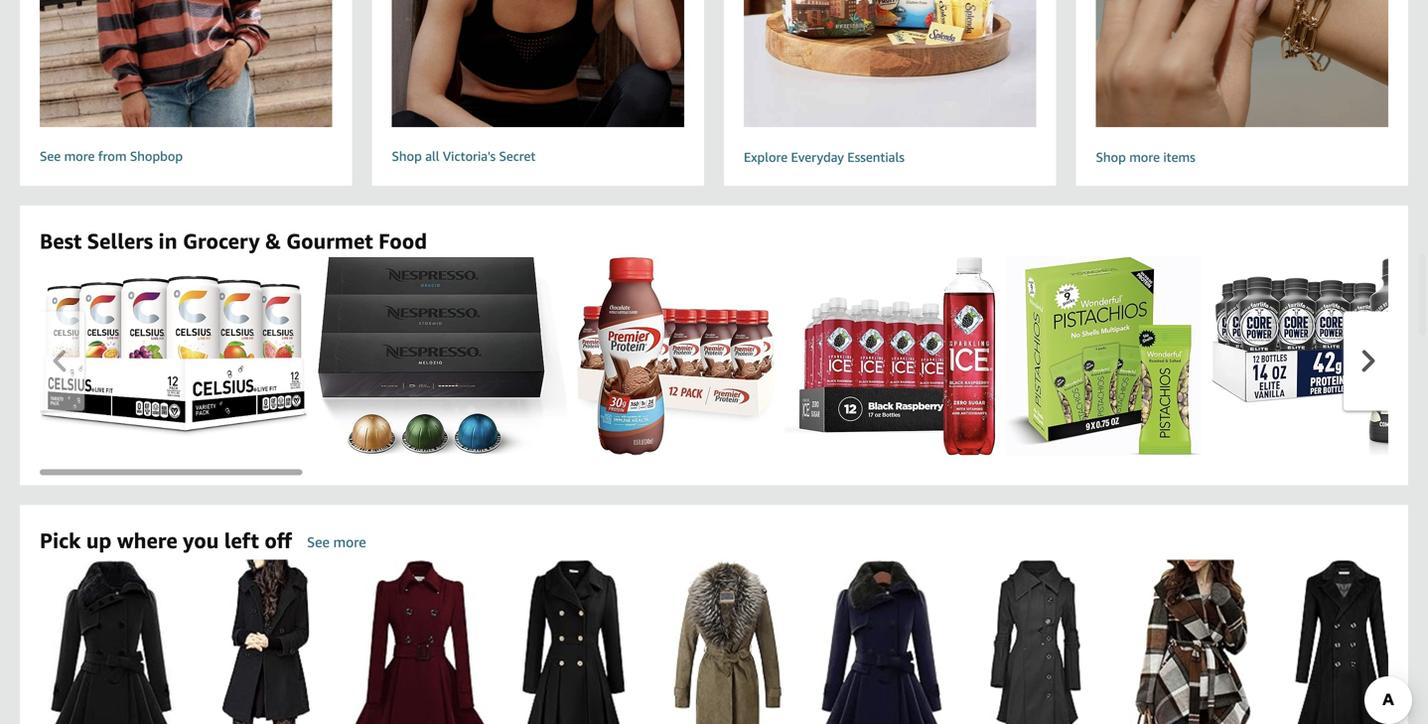 Task type: locate. For each thing, give the bounding box(es) containing it.
tanming women's warm double breasted wool pea coat trench coat jacket with hood image
[[222, 560, 310, 724]]

0 horizontal spatial see
[[40, 148, 61, 164]]

carousel previous slide image
[[53, 350, 66, 372]]

see
[[40, 148, 61, 164], [307, 534, 330, 550]]

shop for shop more items
[[1097, 150, 1127, 165]]

shop left items
[[1097, 150, 1127, 165]]

see left from
[[40, 148, 61, 164]]

shop
[[392, 148, 422, 164], [1097, 150, 1127, 165]]

see more link
[[307, 534, 366, 550]]

more for see more from shopbop
[[64, 148, 95, 164]]

2 horizontal spatial more
[[1130, 150, 1161, 165]]

0 horizontal spatial shop
[[392, 148, 422, 164]]

items
[[1164, 150, 1196, 165]]

see more from shopbop
[[40, 148, 183, 164]]

1 horizontal spatial more
[[333, 534, 366, 550]]

tiaford women's faux fur lapel double breasted wool trench coat classic mid-length belted a-line peacoat jacket image
[[821, 560, 943, 724]]

more left from
[[64, 148, 95, 164]]

pick
[[40, 528, 81, 553]]

off
[[265, 528, 292, 553]]

where
[[117, 528, 178, 553]]

shopbop
[[130, 148, 183, 164]]

food
[[379, 228, 427, 253]]

from
[[98, 148, 127, 164]]

see more from shopbop link
[[40, 147, 332, 166]]

see right off
[[307, 534, 330, 550]]

more right off
[[333, 534, 366, 550]]

all
[[426, 148, 440, 164]]

aptro women's winter wool dress coat notch lapel double breasted a line pea coat long trench coat image
[[1294, 560, 1394, 724]]

more left items
[[1130, 150, 1161, 165]]

nespresso capsules vertuoline, medium and dark roast coffee, variety pack, stormio, odacio, melozio, 30 count, brews... image
[[318, 257, 567, 456]]

carousel next slide image
[[1363, 350, 1376, 372]]

1 horizontal spatial see
[[307, 534, 330, 550]]

zeagoo women's fashion faux fur lapel double-breasted thick wool trench coat winter warm jacket s-2xl image
[[49, 560, 174, 724]]

1 vertical spatial list
[[40, 560, 1429, 724]]

celsius assorted flavors official variety pack, functional essential energy drinks, 12 fl oz (pack of 12) image
[[40, 276, 308, 436]]

victoria's
[[443, 148, 496, 164]]

0 vertical spatial see
[[40, 148, 61, 164]]

1 vertical spatial see
[[307, 534, 330, 550]]

grocery
[[183, 228, 260, 253]]

more
[[64, 148, 95, 164], [1130, 150, 1161, 165], [333, 534, 366, 550]]

premier protein shake 30g protein 1g sugar 24 vitamins minerals nutrients to support immune health for keto diet ,... image
[[577, 257, 775, 456]]

wonderful pistachios no shells, roasted & salted nuts, 0.75 ounce bags (pack of 9), protein snack, carb-friendly, gluten... image
[[1006, 257, 1202, 456]]

shop left all
[[392, 148, 422, 164]]

bellivera women faux leather trench coat fleece-lined mid-length jacket with detachable fur collar image
[[674, 560, 782, 724]]

in
[[159, 228, 177, 253]]

everyday
[[791, 150, 845, 165]]

list
[[40, 257, 1429, 456], [40, 560, 1429, 724]]

0 horizontal spatial more
[[64, 148, 95, 164]]

essentials
[[848, 150, 905, 165]]

0 vertical spatial list
[[40, 257, 1429, 456]]

see more
[[307, 534, 366, 550]]

shop for shop all victoria's secret
[[392, 148, 422, 164]]

1 horizontal spatial shop
[[1097, 150, 1127, 165]]



Task type: vqa. For each thing, say whether or not it's contained in the screenshot.
more
yes



Task type: describe. For each thing, give the bounding box(es) containing it.
explore everyday essentials link
[[724, 0, 1057, 171]]

pick up where you left off
[[40, 528, 292, 553]]

grace karin women's trench coat notch lapel double breasted thick a line pea coats jacket with pockets(s-2xl) image
[[521, 560, 627, 724]]

best sellers in grocery & gourmet food
[[40, 228, 427, 253]]

qzunique women's trench coat goth wool blend pea jacket victorian long fitted trenchcoat hood winter steam punk lapel... image
[[990, 560, 1082, 724]]

1 list from the top
[[40, 257, 1429, 456]]

explore everyday essentials
[[744, 150, 905, 165]]

explore
[[744, 150, 788, 165]]

foremode women swing double breasted wool pea coat with belt buckle spring mid-long long sleeve lapel dresses outwear image
[[348, 560, 491, 724]]

more for see more
[[333, 534, 366, 550]]

left
[[224, 528, 259, 553]]

shop more items
[[1097, 150, 1196, 165]]

shop more items link
[[1077, 0, 1409, 171]]

gourmet
[[286, 228, 373, 253]]

chicwish women's turn down shawl collar earth tone check asymmetric hemline wool blend coat image
[[1128, 560, 1252, 724]]

sellers
[[87, 228, 153, 253]]

up
[[86, 528, 112, 553]]

&
[[265, 228, 281, 253]]

shop all victoria's secret link
[[392, 147, 685, 166]]

2 list from the top
[[40, 560, 1429, 724]]

core power fairlife elite 42g high protein milk shake bottle, ready to drink for workout recovery, kosher, liquid,... image
[[1212, 257, 1429, 456]]

best
[[40, 228, 82, 253]]

secret
[[499, 148, 536, 164]]

sparkling ice, black raspberry sparkling water, zero sugar flavored water, with vitamins and antioxidants, low calorie... image
[[785, 257, 996, 456]]

more for shop more items
[[1130, 150, 1161, 165]]

shop all victoria's secret
[[392, 148, 536, 164]]

you
[[183, 528, 219, 553]]

see for see more from shopbop
[[40, 148, 61, 164]]

see for see more
[[307, 534, 330, 550]]



